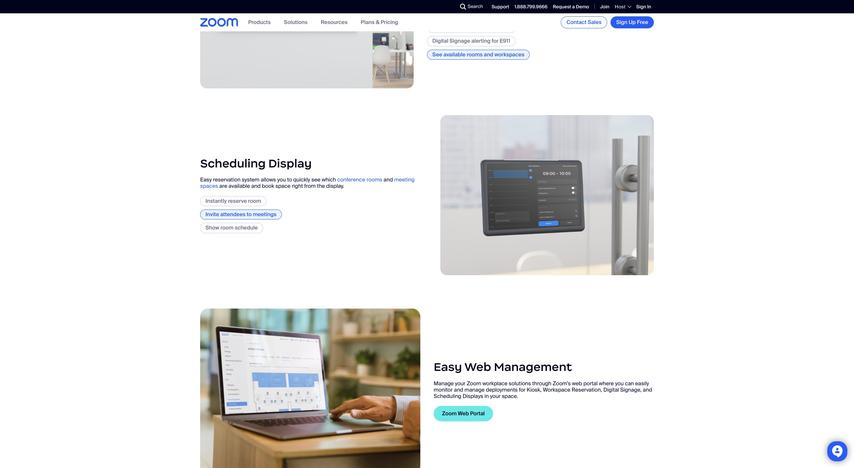 Task type: describe. For each thing, give the bounding box(es) containing it.
zoom inside manage your zoom workplace solutions through zoom's web portal where you can easily monitor and manage deployments for kiosk, workspace reservation, digital signage, and scheduling displays in your space.
[[467, 380, 481, 387]]

see available rooms and workspaces
[[433, 51, 525, 58]]

office floor plan image
[[200, 0, 414, 88]]

sign for sign up free
[[617, 19, 628, 26]]

digital signage alerting for e911
[[433, 38, 510, 45]]

request
[[553, 4, 571, 10]]

displays
[[463, 393, 484, 400]]

to for the
[[474, 11, 479, 18]]

see
[[433, 51, 442, 58]]

manage
[[465, 387, 485, 394]]

attendees
[[220, 211, 246, 218]]

available for are
[[229, 183, 250, 190]]

workplace
[[483, 380, 508, 387]]

to for meetings
[[247, 211, 252, 218]]

and inside button
[[484, 51, 494, 58]]

reservation,
[[572, 387, 603, 394]]

support
[[492, 4, 509, 10]]

join
[[600, 4, 610, 10]]

book
[[262, 183, 274, 190]]

spaces
[[200, 183, 218, 190]]

zoom's
[[553, 380, 571, 387]]

portal
[[470, 410, 485, 417]]

display
[[490, 11, 508, 18]]

workspaces
[[495, 51, 525, 58]]

deployments
[[486, 387, 518, 394]]

digital inside button
[[433, 38, 449, 45]]

portal
[[584, 380, 598, 387]]

request a demo
[[553, 4, 589, 10]]

can
[[625, 380, 634, 387]]

easily
[[636, 380, 649, 387]]

free
[[637, 19, 649, 26]]

schedule
[[235, 224, 258, 231]]

0 vertical spatial your
[[455, 380, 466, 387]]

instantly reserve room
[[206, 197, 261, 204]]

plans & pricing link
[[361, 19, 398, 26]]

support link
[[492, 4, 509, 10]]

where
[[599, 380, 614, 387]]

wirelessly
[[433, 11, 458, 18]]

conference rooms link
[[337, 176, 383, 183]]

easy for easy web management
[[434, 360, 462, 375]]

display
[[269, 156, 312, 171]]

show room schedule button
[[200, 223, 263, 233]]

host button
[[615, 4, 631, 10]]

contact sales link
[[561, 16, 608, 28]]

easy for easy reservation system allows you to quickly see which conference rooms and
[[200, 176, 212, 183]]

a
[[573, 4, 575, 10]]

and left meeting
[[384, 176, 393, 183]]

for inside manage your zoom workplace solutions through zoom's web portal where you can easily monitor and manage deployments for kiosk, workspace reservation, digital signage, and scheduling displays in your space.
[[519, 387, 526, 394]]

search
[[468, 3, 483, 9]]

see available rooms and workspaces button
[[427, 50, 530, 60]]

contact
[[567, 19, 587, 26]]

invite attendees to meetings button
[[200, 210, 282, 220]]

allows
[[261, 176, 276, 183]]

wirelessly share to the display button
[[427, 9, 513, 19]]

display.
[[326, 183, 344, 190]]

room inside button
[[248, 197, 261, 204]]

1 vertical spatial your
[[490, 393, 501, 400]]

scheduling display element
[[200, 115, 654, 275]]

zoom web portal link
[[434, 406, 493, 422]]

management
[[494, 360, 572, 375]]

show room schedule
[[206, 224, 258, 231]]

manage your zoom workplace solutions through zoom's web portal where you can easily monitor and manage deployments for kiosk, workspace reservation, digital signage, and scheduling displays in your space.
[[434, 380, 653, 400]]

share
[[459, 11, 473, 18]]

meetings
[[253, 211, 277, 218]]

web for easy
[[465, 360, 491, 375]]

demo
[[576, 4, 589, 10]]

meeting spaces
[[200, 176, 415, 190]]

sign up free
[[617, 19, 649, 26]]

sign for sign in
[[637, 4, 646, 10]]

from
[[304, 183, 316, 190]]

easy web management
[[434, 360, 572, 375]]

&
[[376, 19, 380, 26]]

in
[[648, 4, 652, 10]]

0 horizontal spatial scheduling
[[200, 156, 266, 171]]

1.888.799.9666 link
[[515, 4, 548, 10]]

instantly reserve room button
[[200, 196, 267, 206]]

invite attendees to meetings
[[206, 211, 277, 218]]

the inside button
[[481, 11, 489, 18]]

space
[[276, 183, 291, 190]]

you inside manage your zoom workplace solutions through zoom's web portal where you can easily monitor and manage deployments for kiosk, workspace reservation, digital signage, and scheduling displays in your space.
[[615, 380, 624, 387]]

join link
[[600, 4, 610, 10]]

zoom web portal
[[442, 410, 485, 417]]

wirelessly share to the display
[[433, 11, 508, 18]]

e911
[[500, 38, 510, 45]]

show
[[206, 224, 219, 231]]



Task type: locate. For each thing, give the bounding box(es) containing it.
contact sales
[[567, 19, 602, 26]]

which
[[322, 176, 336, 183]]

1 vertical spatial zoom
[[442, 410, 457, 417]]

scheduling inside manage your zoom workplace solutions through zoom's web portal where you can easily monitor and manage deployments for kiosk, workspace reservation, digital signage, and scheduling displays in your space.
[[434, 393, 462, 400]]

room up meetings
[[248, 197, 261, 204]]

rooms right conference
[[367, 176, 383, 183]]

digital up see
[[433, 38, 449, 45]]

scheduling up reservation
[[200, 156, 266, 171]]

sign up free link
[[611, 16, 654, 28]]

system
[[242, 176, 260, 183]]

web inside "zoom web portal" link
[[458, 410, 469, 417]]

are available and book space right from the display.
[[218, 183, 344, 190]]

to
[[474, 11, 479, 18], [287, 176, 292, 183], [247, 211, 252, 218]]

easy reservation system allows you to quickly see which conference rooms and
[[200, 176, 394, 183]]

1 horizontal spatial to
[[287, 176, 292, 183]]

easy
[[200, 176, 212, 183], [434, 360, 462, 375]]

and left book
[[251, 183, 261, 190]]

available down signage
[[444, 51, 466, 58]]

1 horizontal spatial room
[[248, 197, 261, 204]]

2 vertical spatial to
[[247, 211, 252, 218]]

1 vertical spatial available
[[229, 183, 250, 190]]

web up manage
[[465, 360, 491, 375]]

1 vertical spatial web
[[458, 410, 469, 417]]

1 vertical spatial rooms
[[367, 176, 383, 183]]

through
[[533, 380, 552, 387]]

instantly
[[206, 197, 227, 204]]

your right in
[[490, 393, 501, 400]]

meeting duration displayed on ipad image
[[441, 115, 654, 275]]

quickly
[[293, 176, 310, 183]]

zoom down "monitor"
[[442, 410, 457, 417]]

1 vertical spatial to
[[287, 176, 292, 183]]

and down alerting
[[484, 51, 494, 58]]

to up schedule
[[247, 211, 252, 218]]

solutions
[[509, 380, 531, 387]]

digital signage alerting for e911 button
[[427, 36, 516, 46]]

request a demo link
[[553, 4, 589, 10]]

plans & pricing
[[361, 19, 398, 26]]

are
[[219, 183, 227, 190]]

you right the allows
[[277, 176, 286, 183]]

1 horizontal spatial scheduling
[[434, 393, 462, 400]]

for left "e911"
[[492, 38, 499, 45]]

for inside button
[[492, 38, 499, 45]]

1.888.799.9666
[[515, 4, 548, 10]]

for
[[492, 38, 499, 45], [519, 387, 526, 394]]

scheduling down manage
[[434, 393, 462, 400]]

your right manage
[[455, 380, 466, 387]]

you
[[277, 176, 286, 183], [615, 380, 624, 387]]

see
[[312, 176, 321, 183]]

sign left in
[[637, 4, 646, 10]]

0 horizontal spatial you
[[277, 176, 286, 183]]

sign left the up at the right
[[617, 19, 628, 26]]

invite
[[206, 211, 219, 218]]

rooms
[[467, 51, 483, 58], [367, 176, 383, 183]]

2 horizontal spatial to
[[474, 11, 479, 18]]

easy left are
[[200, 176, 212, 183]]

0 vertical spatial web
[[465, 360, 491, 375]]

alerting
[[472, 38, 491, 45]]

1 horizontal spatial digital
[[604, 387, 619, 394]]

available up 'reserve'
[[229, 183, 250, 190]]

0 vertical spatial scheduling
[[200, 156, 266, 171]]

easy inside scheduling display element
[[200, 176, 212, 183]]

1 horizontal spatial available
[[444, 51, 466, 58]]

1 horizontal spatial easy
[[434, 360, 462, 375]]

0 vertical spatial available
[[444, 51, 466, 58]]

rooms inside see available rooms and workspaces button
[[467, 51, 483, 58]]

1 horizontal spatial the
[[481, 11, 489, 18]]

and right "monitor"
[[454, 387, 463, 394]]

0 horizontal spatial available
[[229, 183, 250, 190]]

zoom logo image
[[200, 18, 238, 27]]

manage
[[434, 380, 454, 387]]

host
[[615, 4, 626, 10]]

rooms down digital signage alerting for e911 button
[[467, 51, 483, 58]]

space.
[[502, 393, 518, 400]]

1 vertical spatial you
[[615, 380, 624, 387]]

room
[[248, 197, 261, 204], [221, 224, 234, 231]]

meeting
[[394, 176, 415, 183]]

easy up manage
[[434, 360, 462, 375]]

scheduling
[[200, 156, 266, 171], [434, 393, 462, 400]]

the down search
[[481, 11, 489, 18]]

0 horizontal spatial the
[[317, 183, 325, 190]]

digital left can
[[604, 387, 619, 394]]

1 vertical spatial room
[[221, 224, 234, 231]]

0 vertical spatial zoom
[[467, 380, 481, 387]]

1 horizontal spatial zoom
[[467, 380, 481, 387]]

0 horizontal spatial to
[[247, 211, 252, 218]]

sign in link
[[637, 4, 652, 10]]

workspace
[[543, 387, 571, 394]]

0 vertical spatial for
[[492, 38, 499, 45]]

0 horizontal spatial zoom
[[442, 410, 457, 417]]

scheduling display
[[200, 156, 312, 171]]

0 horizontal spatial digital
[[433, 38, 449, 45]]

digital inside manage your zoom workplace solutions through zoom's web portal where you can easily monitor and manage deployments for kiosk, workspace reservation, digital signage, and scheduling displays in your space.
[[604, 387, 619, 394]]

room right show
[[221, 224, 234, 231]]

1 horizontal spatial rooms
[[467, 51, 483, 58]]

1 vertical spatial sign
[[617, 19, 628, 26]]

your
[[455, 380, 466, 387], [490, 393, 501, 400]]

the right the from
[[317, 183, 325, 190]]

you left can
[[615, 380, 624, 387]]

reserve
[[228, 197, 247, 204]]

solutions button
[[284, 19, 308, 26]]

1 vertical spatial scheduling
[[434, 393, 462, 400]]

zoom
[[467, 380, 481, 387], [442, 410, 457, 417]]

0 horizontal spatial your
[[455, 380, 466, 387]]

0 vertical spatial easy
[[200, 176, 212, 183]]

0 horizontal spatial easy
[[200, 176, 212, 183]]

sign
[[637, 4, 646, 10], [617, 19, 628, 26]]

right
[[292, 183, 303, 190]]

1 horizontal spatial you
[[615, 380, 624, 387]]

web left portal
[[458, 410, 469, 417]]

1 vertical spatial the
[[317, 183, 325, 190]]

digital signage element
[[200, 0, 654, 88]]

the inside scheduling display element
[[317, 183, 325, 190]]

to inside 'digital signage' element
[[474, 11, 479, 18]]

to left quickly
[[287, 176, 292, 183]]

1 horizontal spatial your
[[490, 393, 501, 400]]

web for zoom
[[458, 410, 469, 417]]

resources
[[321, 19, 348, 26]]

in
[[485, 393, 489, 400]]

search image
[[460, 4, 466, 10], [460, 4, 466, 10]]

resources button
[[321, 19, 348, 26]]

you inside scheduling display element
[[277, 176, 286, 183]]

signage,
[[621, 387, 642, 394]]

0 vertical spatial room
[[248, 197, 261, 204]]

signage
[[450, 38, 470, 45]]

and right signage,
[[643, 387, 653, 394]]

0 vertical spatial you
[[277, 176, 286, 183]]

1 horizontal spatial sign
[[637, 4, 646, 10]]

web
[[465, 360, 491, 375], [458, 410, 469, 417]]

to down search
[[474, 11, 479, 18]]

zoom up displays
[[467, 380, 481, 387]]

rooms inside scheduling display element
[[367, 176, 383, 183]]

web
[[572, 380, 582, 387]]

solutions
[[284, 19, 308, 26]]

available for see
[[444, 51, 466, 58]]

0 horizontal spatial sign
[[617, 19, 628, 26]]

kiosk,
[[527, 387, 542, 394]]

1 vertical spatial for
[[519, 387, 526, 394]]

reservation
[[213, 176, 241, 183]]

1 vertical spatial digital
[[604, 387, 619, 394]]

0 vertical spatial to
[[474, 11, 479, 18]]

available inside button
[[444, 51, 466, 58]]

0 horizontal spatial for
[[492, 38, 499, 45]]

the
[[481, 11, 489, 18], [317, 183, 325, 190]]

available inside scheduling display element
[[229, 183, 250, 190]]

available
[[444, 51, 466, 58], [229, 183, 250, 190]]

products button
[[248, 19, 271, 26]]

0 horizontal spatial rooms
[[367, 176, 383, 183]]

0 vertical spatial digital
[[433, 38, 449, 45]]

None search field
[[436, 1, 462, 12]]

sign in
[[637, 4, 652, 10]]

0 vertical spatial sign
[[637, 4, 646, 10]]

up
[[629, 19, 636, 26]]

0 horizontal spatial room
[[221, 224, 234, 231]]

and
[[484, 51, 494, 58], [384, 176, 393, 183], [251, 183, 261, 190], [454, 387, 463, 394], [643, 387, 653, 394]]

room inside button
[[221, 224, 234, 231]]

meeting spaces link
[[200, 176, 415, 190]]

0 vertical spatial rooms
[[467, 51, 483, 58]]

plans
[[361, 19, 375, 26]]

for left kiosk,
[[519, 387, 526, 394]]

1 vertical spatial easy
[[434, 360, 462, 375]]

sales
[[588, 19, 602, 26]]

man reviewing floor plans on computer image
[[200, 309, 421, 468]]

0 vertical spatial the
[[481, 11, 489, 18]]

1 horizontal spatial for
[[519, 387, 526, 394]]

monitor
[[434, 387, 453, 394]]



Task type: vqa. For each thing, say whether or not it's contained in the screenshot.
Free
yes



